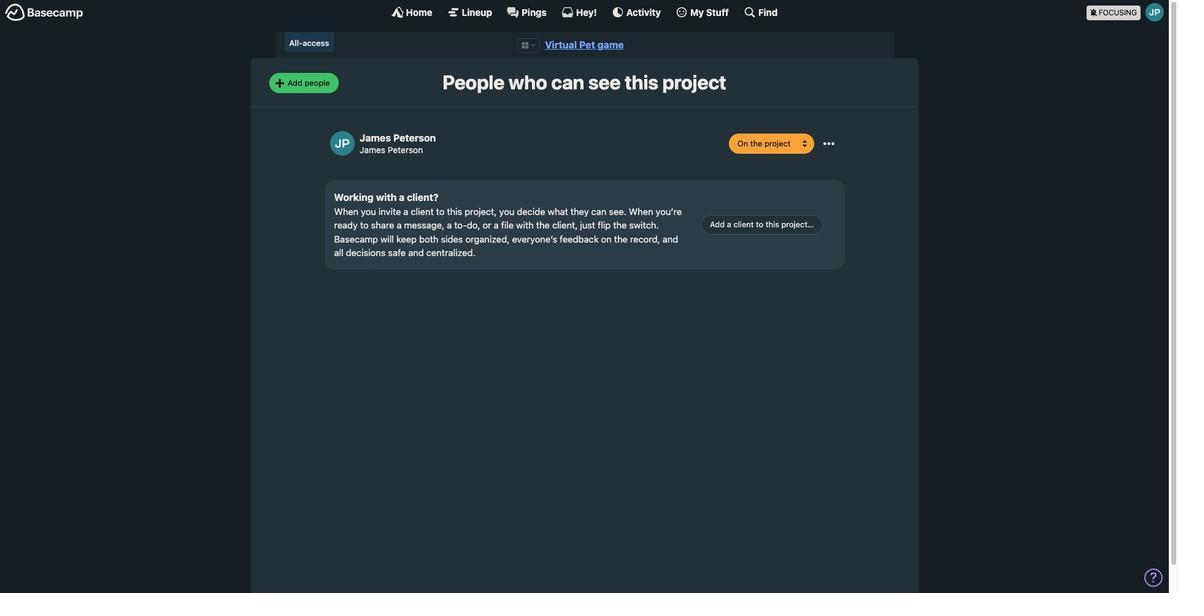 Task type: vqa. For each thing, say whether or not it's contained in the screenshot.
EVERYONE'S
yes



Task type: locate. For each thing, give the bounding box(es) containing it.
centralized.
[[426, 248, 475, 259]]

hey! button
[[561, 6, 597, 18]]

0 horizontal spatial when
[[334, 206, 358, 217]]

client inside 'add a client to this project…' link
[[733, 220, 754, 230]]

with
[[376, 192, 397, 203], [516, 220, 534, 231]]

2 horizontal spatial this
[[766, 220, 779, 230]]

when up switch.
[[629, 206, 653, 217]]

switch.
[[629, 220, 659, 231]]

2 you from the left
[[499, 206, 514, 217]]

decide
[[517, 206, 545, 217]]

0 horizontal spatial add
[[288, 78, 302, 88]]

decisions
[[346, 248, 386, 259]]

1 vertical spatial add
[[710, 220, 725, 230]]

what
[[548, 206, 568, 217]]

0 vertical spatial client
[[411, 206, 434, 217]]

with up invite
[[376, 192, 397, 203]]

to up message,
[[436, 206, 444, 217]]

a inside 'add a client to this project…' link
[[727, 220, 731, 230]]

breadcrumb element
[[275, 32, 894, 59]]

1 horizontal spatial with
[[516, 220, 534, 231]]

this for people who can see this project
[[625, 71, 658, 94]]

the
[[536, 220, 550, 231], [613, 220, 627, 231], [614, 234, 628, 245]]

james peterson image inside focusing popup button
[[1146, 3, 1164, 21]]

1 horizontal spatial can
[[591, 206, 606, 217]]

1 horizontal spatial and
[[663, 234, 678, 245]]

0 vertical spatial and
[[663, 234, 678, 245]]

0 horizontal spatial you
[[361, 206, 376, 217]]

this
[[625, 71, 658, 94], [447, 206, 462, 217], [766, 220, 779, 230]]

activity
[[626, 6, 661, 17]]

add a client to this project… link
[[701, 215, 822, 235]]

flip
[[598, 220, 611, 231]]

0 vertical spatial james peterson image
[[1146, 3, 1164, 21]]

and right record,
[[663, 234, 678, 245]]

0 vertical spatial this
[[625, 71, 658, 94]]

sides
[[441, 234, 463, 245]]

client,
[[552, 220, 578, 231]]

see
[[588, 71, 621, 94]]

feedback
[[560, 234, 599, 245]]

0 horizontal spatial with
[[376, 192, 397, 203]]

focusing
[[1099, 8, 1137, 17]]

0 vertical spatial with
[[376, 192, 397, 203]]

client left project… on the top of page
[[733, 220, 754, 230]]

can up flip
[[591, 206, 606, 217]]

this right see
[[625, 71, 658, 94]]

james peterson image up working
[[330, 132, 355, 156]]

0 horizontal spatial this
[[447, 206, 462, 217]]

add inside 'add a client to this project…' link
[[710, 220, 725, 230]]

0 vertical spatial can
[[551, 71, 584, 94]]

file
[[501, 220, 514, 231]]

1 horizontal spatial you
[[499, 206, 514, 217]]

0 horizontal spatial client
[[411, 206, 434, 217]]

add
[[288, 78, 302, 88], [710, 220, 725, 230]]

virtual pet game link
[[545, 39, 624, 50]]

1 vertical spatial james peterson image
[[330, 132, 355, 156]]

find button
[[744, 6, 778, 18]]

client?
[[407, 192, 439, 203]]

share
[[371, 220, 394, 231]]

pings button
[[507, 6, 547, 18]]

0 vertical spatial add
[[288, 78, 302, 88]]

can
[[551, 71, 584, 94], [591, 206, 606, 217]]

1 vertical spatial and
[[408, 248, 424, 259]]

1 horizontal spatial add
[[710, 220, 725, 230]]

invite
[[379, 206, 401, 217]]

and
[[663, 234, 678, 245], [408, 248, 424, 259]]

peterson
[[393, 132, 436, 143], [388, 145, 423, 155]]

both
[[419, 234, 438, 245]]

working with a client? when you invite a client to this project, you decide what they can see. when you're ready to share a message, a to-do, or a file with the client, just flip the switch. basecamp will keep both sides organized, everyone's feedback on the record, and all decisions safe and centralized.
[[334, 192, 682, 259]]

add inside the add people link
[[288, 78, 302, 88]]

this up to-
[[447, 206, 462, 217]]

a
[[399, 192, 405, 203], [403, 206, 408, 217], [727, 220, 731, 230], [397, 220, 402, 231], [447, 220, 452, 231], [494, 220, 499, 231]]

to up basecamp
[[360, 220, 369, 231]]

lineup
[[462, 6, 492, 17]]

ready
[[334, 220, 358, 231]]

you
[[361, 206, 376, 217], [499, 206, 514, 217]]

1 horizontal spatial james peterson image
[[1146, 3, 1164, 21]]

james peterson image right focusing
[[1146, 3, 1164, 21]]

1 horizontal spatial client
[[733, 220, 754, 230]]

to
[[436, 206, 444, 217], [756, 220, 763, 230], [360, 220, 369, 231]]

do,
[[467, 220, 480, 231]]

the right on
[[614, 234, 628, 245]]

2 when from the left
[[629, 206, 653, 217]]

0 horizontal spatial james peterson image
[[330, 132, 355, 156]]

1 vertical spatial james
[[360, 145, 385, 155]]

focusing button
[[1086, 0, 1169, 24]]

1 horizontal spatial when
[[629, 206, 653, 217]]

basecamp
[[334, 234, 378, 245]]

1 vertical spatial this
[[447, 206, 462, 217]]

james
[[360, 132, 391, 143], [360, 145, 385, 155]]

people
[[443, 71, 505, 94]]

2 james from the top
[[360, 145, 385, 155]]

james peterson image
[[1146, 3, 1164, 21], [330, 132, 355, 156]]

people
[[305, 78, 330, 88]]

who
[[509, 71, 547, 94]]

1 vertical spatial can
[[591, 206, 606, 217]]

0 vertical spatial peterson
[[393, 132, 436, 143]]

1 james from the top
[[360, 132, 391, 143]]

this for add a client to this project…
[[766, 220, 779, 230]]

add for add people
[[288, 78, 302, 88]]

the down the see.
[[613, 220, 627, 231]]

2 vertical spatial this
[[766, 220, 779, 230]]

with down 'decide'
[[516, 220, 534, 231]]

1 vertical spatial with
[[516, 220, 534, 231]]

all-
[[289, 38, 303, 48]]

when
[[334, 206, 358, 217], [629, 206, 653, 217]]

to left project… on the top of page
[[756, 220, 763, 230]]

0 vertical spatial james
[[360, 132, 391, 143]]

client up message,
[[411, 206, 434, 217]]

1 horizontal spatial this
[[625, 71, 658, 94]]

can left see
[[551, 71, 584, 94]]

and down keep
[[408, 248, 424, 259]]

1 vertical spatial client
[[733, 220, 754, 230]]

see.
[[609, 206, 626, 217]]

you up file
[[499, 206, 514, 217]]

1 horizontal spatial to
[[436, 206, 444, 217]]

you up share
[[361, 206, 376, 217]]

my stuff
[[690, 6, 729, 17]]

add people
[[288, 78, 330, 88]]

they
[[571, 206, 589, 217]]

this left project… on the top of page
[[766, 220, 779, 230]]

lineup link
[[447, 6, 492, 18]]

when up ready
[[334, 206, 358, 217]]

stuff
[[706, 6, 729, 17]]

1 you from the left
[[361, 206, 376, 217]]

1 when from the left
[[334, 206, 358, 217]]

client
[[411, 206, 434, 217], [733, 220, 754, 230]]



Task type: describe. For each thing, give the bounding box(es) containing it.
james peterson james peterson
[[360, 132, 436, 155]]

project
[[662, 71, 726, 94]]

safe
[[388, 248, 406, 259]]

working
[[334, 192, 374, 203]]

add a client to this project…
[[710, 220, 814, 230]]

just
[[580, 220, 595, 231]]

game
[[597, 39, 624, 50]]

my
[[690, 6, 704, 17]]

2 horizontal spatial to
[[756, 220, 763, 230]]

add for add a client to this project…
[[710, 220, 725, 230]]

keep
[[396, 234, 417, 245]]

my stuff button
[[676, 6, 729, 18]]

pings
[[522, 6, 547, 17]]

this inside working with a client? when you invite a client to this project, you decide what they can see. when you're ready to share a message, a to-do, or a file with the client, just flip the switch. basecamp will keep both sides organized, everyone's feedback on the record, and all decisions safe and centralized.
[[447, 206, 462, 217]]

everyone's
[[512, 234, 557, 245]]

home link
[[391, 6, 432, 18]]

or
[[483, 220, 491, 231]]

you're
[[656, 206, 682, 217]]

on
[[601, 234, 612, 245]]

project,
[[465, 206, 497, 217]]

find
[[758, 6, 778, 17]]

access
[[303, 38, 329, 48]]

client inside working with a client? when you invite a client to this project, you decide what they can see. when you're ready to share a message, a to-do, or a file with the client, just flip the switch. basecamp will keep both sides organized, everyone's feedback on the record, and all decisions safe and centralized.
[[411, 206, 434, 217]]

0 horizontal spatial to
[[360, 220, 369, 231]]

message,
[[404, 220, 444, 231]]

organized,
[[465, 234, 510, 245]]

all
[[334, 248, 343, 259]]

to-
[[454, 220, 467, 231]]

all-access element
[[284, 32, 334, 52]]

project…
[[781, 220, 814, 230]]

0 horizontal spatial and
[[408, 248, 424, 259]]

main element
[[0, 0, 1169, 24]]

record,
[[630, 234, 660, 245]]

virtual
[[545, 39, 577, 50]]

activity link
[[612, 6, 661, 18]]

all-access
[[289, 38, 329, 48]]

virtual pet game
[[545, 39, 624, 50]]

pet
[[579, 39, 595, 50]]

can inside working with a client? when you invite a client to this project, you decide what they can see. when you're ready to share a message, a to-do, or a file with the client, just flip the switch. basecamp will keep both sides organized, everyone's feedback on the record, and all decisions safe and centralized.
[[591, 206, 606, 217]]

home
[[406, 6, 432, 17]]

1 vertical spatial peterson
[[388, 145, 423, 155]]

switch accounts image
[[5, 3, 83, 22]]

the up everyone's
[[536, 220, 550, 231]]

will
[[380, 234, 394, 245]]

add people link
[[269, 73, 338, 93]]

hey!
[[576, 6, 597, 17]]

0 horizontal spatial can
[[551, 71, 584, 94]]

people who can see this project
[[443, 71, 726, 94]]



